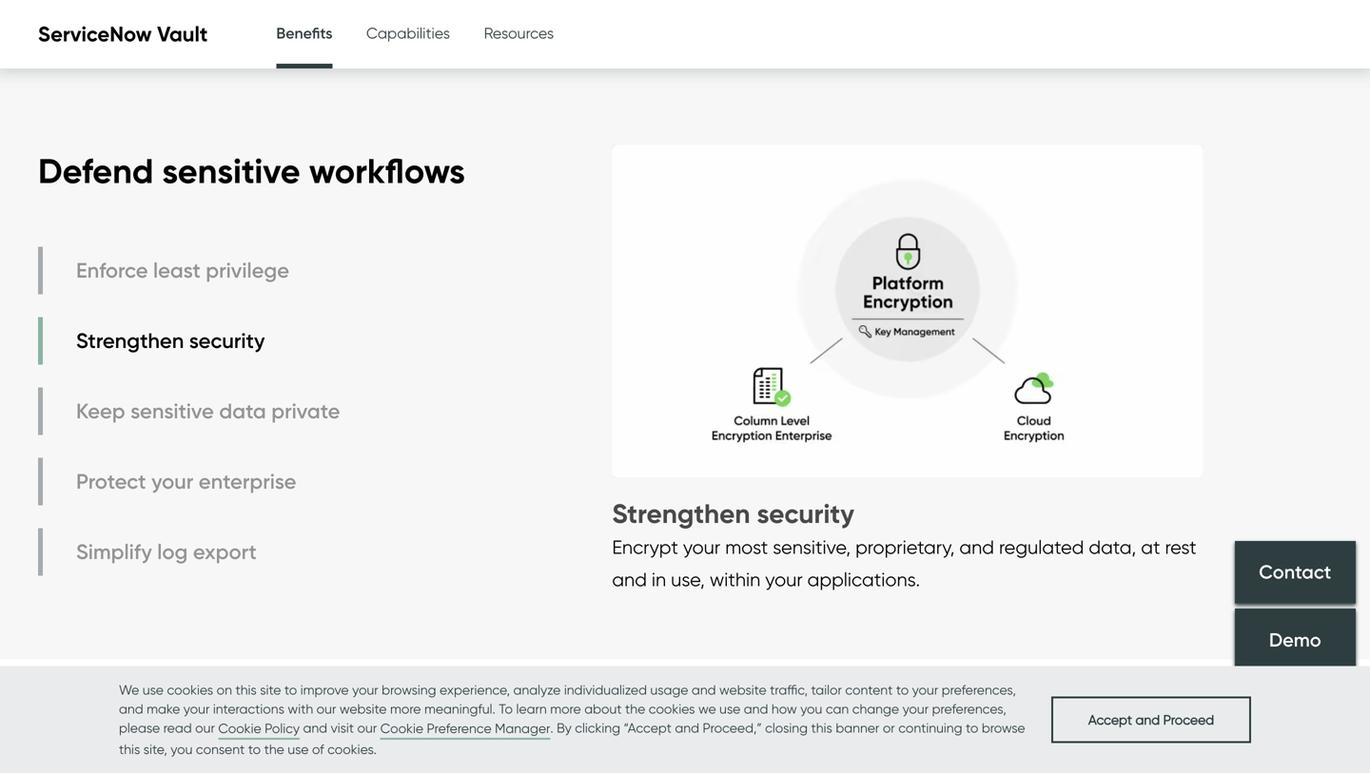 Task type: describe. For each thing, give the bounding box(es) containing it.
proprietary,
[[856, 536, 955, 559]]

by
[[557, 720, 572, 737]]

cookie policy and visit our cookie preference manager
[[218, 720, 550, 737]]

site
[[260, 682, 281, 699]]

in
[[652, 568, 666, 591]]

capabilities
[[366, 24, 450, 42]]

enforce least privilege
[[76, 258, 289, 283]]

meaningful.
[[424, 701, 496, 718]]

least
[[153, 258, 201, 283]]

preference
[[427, 721, 492, 737]]

visit
[[331, 720, 354, 737]]

read
[[163, 720, 192, 737]]

and inside button
[[1136, 712, 1160, 728]]

demo link
[[1235, 609, 1356, 672]]

demo
[[1270, 629, 1322, 652]]

about
[[585, 701, 622, 718]]

contact
[[1260, 561, 1332, 584]]

regulated
[[999, 536, 1084, 559]]

accept and proceed button
[[1052, 697, 1251, 744]]

protect your enterprise link
[[38, 458, 345, 506]]

capabilities link
[[366, 0, 450, 67]]

security for strengthen security encrypt your most sensitive, proprietary, and regulated data, at rest and in use, within your applications.
[[757, 497, 855, 530]]

we use cookies on this site to improve your browsing experience, analyze individualized usage and website traffic, tailor content to your preferences, and make your interactions with our website more meaningful. to learn more about the cookies we use and how you can change your preferences, please read our
[[119, 682, 1016, 737]]

2 more from the left
[[550, 701, 581, 718]]

keep
[[76, 398, 125, 424]]

clicking
[[575, 720, 621, 737]]

experience,
[[440, 682, 510, 699]]

strengthen security
[[76, 328, 265, 354]]

interactions
[[213, 701, 284, 718]]

closing
[[765, 720, 808, 737]]

2 cookie from the left
[[380, 721, 424, 737]]

1 vertical spatial preferences,
[[932, 701, 1007, 718]]

data,
[[1089, 536, 1137, 559]]

make
[[147, 701, 180, 718]]

you inside ". by clicking "accept and proceed," closing this banner or continuing to browse this site, you consent to the use of cookies."
[[171, 742, 193, 758]]

servicenow vault
[[38, 21, 208, 47]]

1 more from the left
[[390, 701, 421, 718]]

usage
[[650, 682, 688, 699]]

defend
[[38, 150, 154, 192]]

accept
[[1089, 712, 1133, 728]]

improve
[[300, 682, 349, 699]]

vault
[[157, 21, 208, 47]]

and inside cookie policy and visit our cookie preference manager
[[303, 720, 327, 737]]

export
[[193, 539, 257, 565]]

servicenow vault includes platform encryption. image
[[612, 126, 1204, 497]]

strengthen security link
[[38, 317, 345, 365]]

defend sensitive workflows
[[38, 150, 465, 192]]

private
[[272, 398, 340, 424]]

consent
[[196, 742, 245, 758]]

benefits
[[276, 24, 333, 42]]

we
[[699, 701, 716, 718]]

to up the change
[[896, 682, 909, 699]]

keep sensitive data private
[[76, 398, 340, 424]]

on
[[217, 682, 232, 699]]

or
[[883, 720, 895, 737]]

1 horizontal spatial cookies
[[649, 701, 695, 718]]

of
[[312, 742, 324, 758]]

our inside cookie policy and visit our cookie preference manager
[[357, 720, 377, 737]]

learn
[[516, 701, 547, 718]]

cookies.
[[328, 742, 377, 758]]

1 cookie from the left
[[218, 721, 261, 737]]

protect
[[76, 469, 146, 495]]

the inside ". by clicking "accept and proceed," closing this banner or continuing to browse this site, you consent to the use of cookies."
[[264, 742, 284, 758]]

to
[[499, 701, 513, 718]]

strengthen for strengthen security
[[76, 328, 184, 354]]

strengthen for strengthen security encrypt your most sensitive, proprietary, and regulated data, at rest and in use, within your applications.
[[612, 497, 750, 530]]

1 vertical spatial use
[[720, 701, 741, 718]]

to left browse
[[966, 720, 979, 737]]

resources link
[[484, 0, 554, 67]]

simplify log export
[[76, 539, 257, 565]]



Task type: vqa. For each thing, say whether or not it's contained in the screenshot.
the rightmost use
yes



Task type: locate. For each thing, give the bounding box(es) containing it.
sensitive for keep
[[131, 398, 214, 424]]

this down please
[[119, 742, 140, 758]]

0 horizontal spatial use
[[143, 682, 164, 699]]

1 vertical spatial strengthen
[[612, 497, 750, 530]]

applications.
[[808, 568, 920, 591]]

more down browsing
[[390, 701, 421, 718]]

0 vertical spatial you
[[801, 701, 823, 718]]

you
[[801, 701, 823, 718], [171, 742, 193, 758]]

cookie
[[218, 721, 261, 737], [380, 721, 424, 737]]

cookie down browsing
[[380, 721, 424, 737]]

strengthen
[[76, 328, 184, 354], [612, 497, 750, 530]]

1 horizontal spatial use
[[288, 742, 309, 758]]

1 vertical spatial you
[[171, 742, 193, 758]]

1 horizontal spatial the
[[625, 701, 646, 718]]

0 vertical spatial this
[[235, 682, 257, 699]]

enforce
[[76, 258, 148, 283]]

tailor
[[811, 682, 842, 699]]

our
[[317, 701, 336, 718], [195, 720, 215, 737], [357, 720, 377, 737]]

security up sensitive, at the right of the page
[[757, 497, 855, 530]]

cookie down the interactions at bottom
[[218, 721, 261, 737]]

website up visit
[[340, 701, 387, 718]]

this up the interactions at bottom
[[235, 682, 257, 699]]

the inside we use cookies on this site to improve your browsing experience, analyze individualized usage and website traffic, tailor content to your preferences, and make your interactions with our website more meaningful. to learn more about the cookies we use and how you can change your preferences, please read our
[[625, 701, 646, 718]]

security for strengthen security
[[189, 328, 265, 354]]

sensitive,
[[773, 536, 851, 559]]

1 vertical spatial this
[[811, 720, 833, 737]]

content
[[845, 682, 893, 699]]

please
[[119, 720, 160, 737]]

policy
[[265, 721, 300, 737]]

proceed
[[1164, 712, 1215, 728]]

within
[[710, 568, 761, 591]]

0 horizontal spatial our
[[195, 720, 215, 737]]

site,
[[144, 742, 167, 758]]

1 horizontal spatial you
[[801, 701, 823, 718]]

workflows
[[309, 150, 465, 192]]

keep sensitive data private link
[[38, 388, 345, 435]]

security up data
[[189, 328, 265, 354]]

use up proceed,"
[[720, 701, 741, 718]]

security inside strengthen security encrypt your most sensitive, proprietary, and regulated data, at rest and in use, within your applications.
[[757, 497, 855, 530]]

1 horizontal spatial our
[[317, 701, 336, 718]]

this down "can"
[[811, 720, 833, 737]]

to down cookie policy "link"
[[248, 742, 261, 758]]

enterprise
[[199, 469, 296, 495]]

rest
[[1165, 536, 1197, 559]]

data
[[219, 398, 266, 424]]

0 horizontal spatial website
[[340, 701, 387, 718]]

sensitive inside keep sensitive data private link
[[131, 398, 214, 424]]

strengthen inside strengthen security encrypt your most sensitive, proprietary, and regulated data, at rest and in use, within your applications.
[[612, 497, 750, 530]]

2 horizontal spatial this
[[811, 720, 833, 737]]

our up consent
[[195, 720, 215, 737]]

our right visit
[[357, 720, 377, 737]]

you down the tailor
[[801, 701, 823, 718]]

1 horizontal spatial this
[[235, 682, 257, 699]]

0 horizontal spatial you
[[171, 742, 193, 758]]

analyze
[[513, 682, 561, 699]]

browse
[[982, 720, 1026, 737]]

encrypt
[[612, 536, 678, 559]]

0 vertical spatial website
[[720, 682, 767, 699]]

and
[[960, 536, 995, 559], [612, 568, 647, 591], [692, 682, 716, 699], [119, 701, 143, 718], [744, 701, 768, 718], [1136, 712, 1160, 728], [303, 720, 327, 737], [675, 720, 700, 737]]

0 vertical spatial preferences,
[[942, 682, 1016, 699]]

this inside we use cookies on this site to improve your browsing experience, analyze individualized usage and website traffic, tailor content to your preferences, and make your interactions with our website more meaningful. to learn more about the cookies we use and how you can change your preferences, please read our
[[235, 682, 257, 699]]

0 horizontal spatial cookie
[[218, 721, 261, 737]]

. by clicking "accept and proceed," closing this banner or continuing to browse this site, you consent to the use of cookies.
[[119, 720, 1026, 758]]

resources
[[484, 24, 554, 42]]

1 vertical spatial security
[[757, 497, 855, 530]]

2 horizontal spatial use
[[720, 701, 741, 718]]

0 horizontal spatial security
[[189, 328, 265, 354]]

individualized
[[564, 682, 647, 699]]

browsing
[[382, 682, 436, 699]]

0 vertical spatial use
[[143, 682, 164, 699]]

the up "accept on the left of page
[[625, 701, 646, 718]]

and inside ". by clicking "accept and proceed," closing this banner or continuing to browse this site, you consent to the use of cookies."
[[675, 720, 700, 737]]

traffic,
[[770, 682, 808, 699]]

simplify
[[76, 539, 152, 565]]

accept and proceed
[[1089, 712, 1215, 728]]

cookie preference manager link
[[380, 719, 550, 740]]

enforce least privilege link
[[38, 247, 345, 295]]

2 vertical spatial use
[[288, 742, 309, 758]]

continuing
[[899, 720, 963, 737]]

0 horizontal spatial the
[[264, 742, 284, 758]]

we
[[119, 682, 139, 699]]

use up the "make"
[[143, 682, 164, 699]]

1 vertical spatial cookies
[[649, 701, 695, 718]]

1 horizontal spatial strengthen
[[612, 497, 750, 530]]

you inside we use cookies on this site to improve your browsing experience, analyze individualized usage and website traffic, tailor content to your preferences, and make your interactions with our website more meaningful. to learn more about the cookies we use and how you can change your preferences, please read our
[[801, 701, 823, 718]]

how
[[772, 701, 797, 718]]

0 vertical spatial strengthen
[[76, 328, 184, 354]]

benefits link
[[276, 0, 333, 71]]

simplify log export link
[[38, 529, 345, 576]]

1 horizontal spatial more
[[550, 701, 581, 718]]

use,
[[671, 568, 705, 591]]

this
[[235, 682, 257, 699], [811, 720, 833, 737], [119, 742, 140, 758]]

1 vertical spatial the
[[264, 742, 284, 758]]

servicenow
[[38, 21, 152, 47]]

use left of
[[288, 742, 309, 758]]

use inside ". by clicking "accept and proceed," closing this banner or continuing to browse this site, you consent to the use of cookies."
[[288, 742, 309, 758]]

.
[[550, 720, 554, 737]]

0 vertical spatial the
[[625, 701, 646, 718]]

1 horizontal spatial security
[[757, 497, 855, 530]]

0 horizontal spatial this
[[119, 742, 140, 758]]

0 vertical spatial security
[[189, 328, 265, 354]]

with
[[288, 701, 313, 718]]

cookies up the "make"
[[167, 682, 213, 699]]

manager
[[495, 721, 550, 737]]

more
[[390, 701, 421, 718], [550, 701, 581, 718]]

privilege
[[206, 258, 289, 283]]

strengthen up "encrypt"
[[612, 497, 750, 530]]

your
[[151, 469, 193, 495], [683, 536, 721, 559], [765, 568, 803, 591], [352, 682, 378, 699], [912, 682, 939, 699], [183, 701, 210, 718], [903, 701, 929, 718]]

our down improve
[[317, 701, 336, 718]]

most
[[725, 536, 768, 559]]

0 vertical spatial sensitive
[[162, 150, 300, 192]]

0 horizontal spatial more
[[390, 701, 421, 718]]

cookies down usage
[[649, 701, 695, 718]]

proceed,"
[[703, 720, 762, 737]]

to right site
[[284, 682, 297, 699]]

1 vertical spatial website
[[340, 701, 387, 718]]

2 vertical spatial this
[[119, 742, 140, 758]]

website up proceed,"
[[720, 682, 767, 699]]

strengthen security encrypt your most sensitive, proprietary, and regulated data, at rest and in use, within your applications.
[[612, 497, 1197, 591]]

at
[[1141, 536, 1161, 559]]

sensitive for defend
[[162, 150, 300, 192]]

2 horizontal spatial our
[[357, 720, 377, 737]]

contact link
[[1235, 542, 1356, 604]]

0 horizontal spatial cookies
[[167, 682, 213, 699]]

cookie policy link
[[218, 719, 300, 740]]

0 vertical spatial cookies
[[167, 682, 213, 699]]

more up by
[[550, 701, 581, 718]]

use
[[143, 682, 164, 699], [720, 701, 741, 718], [288, 742, 309, 758]]

1 vertical spatial sensitive
[[131, 398, 214, 424]]

change
[[852, 701, 899, 718]]

to
[[284, 682, 297, 699], [896, 682, 909, 699], [966, 720, 979, 737], [248, 742, 261, 758]]

you down read
[[171, 742, 193, 758]]

banner
[[836, 720, 880, 737]]

protect your enterprise
[[76, 469, 296, 495]]

1 horizontal spatial cookie
[[380, 721, 424, 737]]

0 horizontal spatial strengthen
[[76, 328, 184, 354]]

strengthen down enforce
[[76, 328, 184, 354]]

1 horizontal spatial website
[[720, 682, 767, 699]]

can
[[826, 701, 849, 718]]

"accept
[[624, 720, 672, 737]]

log
[[157, 539, 188, 565]]

the down policy
[[264, 742, 284, 758]]

the
[[625, 701, 646, 718], [264, 742, 284, 758]]

security
[[189, 328, 265, 354], [757, 497, 855, 530]]



